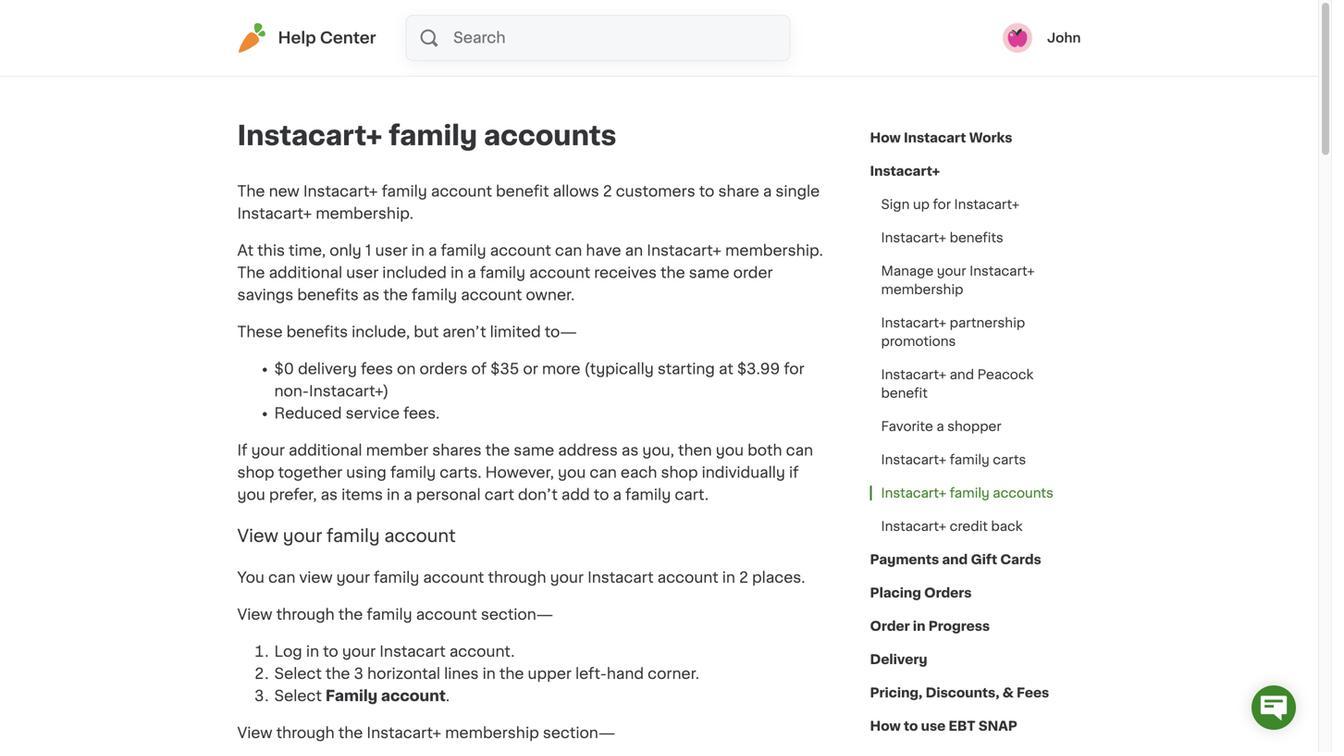 Task type: describe. For each thing, give the bounding box(es) containing it.
instacart+ credit back
[[881, 520, 1023, 533]]

how instacart works
[[870, 131, 1013, 144]]

you
[[237, 570, 265, 585]]

in right "included" at the left top of the page
[[451, 266, 464, 280]]

orders
[[420, 362, 468, 377]]

cart.
[[675, 488, 709, 502]]

benefits inside 'at this time, only 1 user in a family account can have an instacart+ membership. the additional user included in a family account receives the same order savings benefits as the family account owner.'
[[297, 288, 359, 303]]

new
[[269, 184, 300, 199]]

membership. for the new instacart+ family account benefit allows 2 customers to share a single instacart+ membership.
[[316, 206, 414, 221]]

benefits for these
[[286, 325, 348, 340]]

instacart inside the log in to your instacart account. select the 3 horizontal lines in the upper left-hand corner. select family account .
[[380, 644, 446, 659]]

1 horizontal spatial instacart
[[588, 570, 654, 585]]

account inside the new instacart+ family account benefit allows 2 customers to share a single instacart+ membership.
[[431, 184, 492, 199]]

fees
[[1017, 687, 1050, 700]]

use
[[921, 720, 946, 733]]

have
[[586, 243, 621, 258]]

membership. for at this time, only 1 user in a family account can have an instacart+ membership. the additional user included in a family account receives the same order savings benefits as the family account owner.
[[725, 243, 823, 258]]

peacock
[[978, 368, 1034, 381]]

instacart+ and peacock benefit link
[[870, 358, 1081, 410]]

in up "included" at the left top of the page
[[411, 243, 425, 258]]

the new instacart+ family account benefit allows 2 customers to share a single instacart+ membership.
[[237, 184, 820, 221]]

and for payments
[[942, 553, 968, 566]]

through for view through the family account section—
[[276, 607, 335, 622]]

can inside 'at this time, only 1 user in a family account can have an instacart+ membership. the additional user included in a family account receives the same order savings benefits as the family account owner.'
[[555, 243, 582, 258]]

instacart+ family carts link
[[870, 443, 1038, 477]]

these
[[237, 325, 283, 340]]

3
[[354, 667, 364, 682]]

if
[[789, 465, 799, 480]]

to inside "if your additional member shares the same address as you, then you both can shop together using family carts. however, you can each shop individually if you prefer, as items in a personal cart don't add to a family cart."
[[594, 488, 609, 502]]

john
[[1047, 31, 1081, 44]]

as inside 'at this time, only 1 user in a family account can have an instacart+ membership. the additional user included in a family account receives the same order savings benefits as the family account owner.'
[[363, 288, 380, 303]]

through for view through the instacart+ membership section—
[[276, 726, 335, 741]]

in left places.
[[722, 570, 736, 585]]

carts
[[993, 453, 1026, 466]]

the down account.
[[500, 667, 524, 682]]

on
[[397, 362, 416, 377]]

Search search field
[[452, 16, 790, 60]]

individually
[[702, 465, 786, 480]]

but
[[414, 325, 439, 340]]

2 inside the new instacart+ family account benefit allows 2 customers to share a single instacart+ membership.
[[603, 184, 612, 199]]

2 horizontal spatial as
[[622, 443, 639, 458]]

1 vertical spatial you
[[558, 465, 586, 480]]

how to use ebt snap link
[[870, 710, 1018, 743]]

share
[[718, 184, 760, 199]]

user avatar image
[[1003, 23, 1033, 53]]

order
[[870, 620, 910, 633]]

view through the family account section—
[[237, 607, 554, 622]]

both
[[748, 443, 782, 458]]

upper
[[528, 667, 572, 682]]

view through the instacart+ membership section—
[[237, 726, 616, 741]]

placing orders
[[870, 587, 972, 600]]

if
[[237, 443, 248, 458]]

your inside "if your additional member shares the same address as you, then you both can shop together using family carts. however, you can each shop individually if you prefer, as items in a personal cart don't add to a family cart."
[[251, 443, 285, 458]]

the right receives
[[661, 266, 685, 280]]

a left the personal
[[404, 488, 412, 502]]

works
[[969, 131, 1013, 144]]

a down each at the left of the page
[[613, 488, 622, 502]]

single
[[776, 184, 820, 199]]

included
[[382, 266, 447, 280]]

instacart+ up new
[[237, 123, 383, 149]]

section— for view through the instacart+ membership section—
[[543, 726, 616, 741]]

service
[[346, 406, 400, 421]]

$0
[[274, 362, 294, 377]]

benefit inside instacart+ and peacock benefit
[[881, 387, 928, 400]]

instacart+ inside 'instacart+ benefits' link
[[881, 231, 947, 244]]

partnership
[[950, 316, 1025, 329]]

cards
[[1001, 553, 1042, 566]]

(typically
[[584, 362, 654, 377]]

instacart+ inside instacart+ credit back link
[[881, 520, 947, 533]]

instacart+ inside manage your instacart+ membership
[[970, 265, 1035, 278]]

how instacart works link
[[870, 121, 1013, 155]]

to inside the log in to your instacart account. select the 3 horizontal lines in the upper left-hand corner. select family account .
[[323, 644, 338, 659]]

your down prefer,
[[283, 528, 322, 545]]

pricing, discounts, & fees
[[870, 687, 1050, 700]]

instacart+ up sign
[[870, 165, 940, 178]]

2 horizontal spatial instacart
[[904, 131, 966, 144]]

you,
[[643, 443, 674, 458]]

manage
[[881, 265, 934, 278]]

together
[[278, 465, 343, 480]]

instacart+ inside instacart+ partnership promotions
[[881, 316, 947, 329]]

1 select from the top
[[274, 667, 322, 682]]

this
[[257, 243, 285, 258]]

the inside the new instacart+ family account benefit allows 2 customers to share a single instacart+ membership.
[[237, 184, 265, 199]]

in inside "if your additional member shares the same address as you, then you both can shop together using family carts. however, you can each shop individually if you prefer, as items in a personal cart don't add to a family cart."
[[387, 488, 400, 502]]

how for how to use ebt snap
[[870, 720, 901, 733]]

sign up for instacart+ link
[[870, 188, 1031, 221]]

same inside 'at this time, only 1 user in a family account can have an instacart+ membership. the additional user included in a family account receives the same order savings benefits as the family account owner.'
[[689, 266, 730, 280]]

instacart+ benefits
[[881, 231, 1004, 244]]

help
[[278, 30, 316, 46]]

how to use ebt snap
[[870, 720, 1018, 733]]

owner.
[[526, 288, 575, 303]]

hand
[[607, 667, 644, 682]]

aren't
[[443, 325, 486, 340]]

a inside the new instacart+ family account benefit allows 2 customers to share a single instacart+ membership.
[[763, 184, 772, 199]]

up
[[913, 198, 930, 211]]

family
[[326, 689, 378, 704]]

can up "if"
[[786, 443, 813, 458]]

favorite
[[881, 420, 933, 433]]

how for how instacart works
[[870, 131, 901, 144]]

&
[[1003, 687, 1014, 700]]

cart
[[485, 488, 514, 502]]

2 select from the top
[[274, 689, 322, 704]]

view for view your family account
[[237, 528, 278, 545]]

instacart+ partnership promotions link
[[870, 306, 1081, 358]]

1
[[365, 243, 372, 258]]

then
[[678, 443, 712, 458]]

your down add
[[550, 570, 584, 585]]

shares
[[432, 443, 482, 458]]

0 vertical spatial instacart+ family accounts
[[237, 123, 617, 149]]

instacart+ inside instacart+ family carts link
[[881, 453, 947, 466]]

membership inside manage your instacart+ membership
[[881, 283, 964, 296]]

credit
[[950, 520, 988, 533]]

fees
[[361, 362, 393, 377]]

center
[[320, 30, 376, 46]]

the up "3"
[[338, 607, 363, 622]]

reduced
[[274, 406, 342, 421]]

a up "included" at the left top of the page
[[428, 243, 437, 258]]



Task type: locate. For each thing, give the bounding box(es) containing it.
the inside "if your additional member shares the same address as you, then you both can shop together using family carts. however, you can each shop individually if you prefer, as items in a personal cart don't add to a family cart."
[[485, 443, 510, 458]]

0 vertical spatial benefit
[[496, 184, 549, 199]]

0 horizontal spatial for
[[784, 362, 805, 377]]

0 vertical spatial 2
[[603, 184, 612, 199]]

an
[[625, 243, 643, 258]]

family inside the new instacart+ family account benefit allows 2 customers to share a single instacart+ membership.
[[382, 184, 427, 199]]

savings
[[237, 288, 294, 303]]

starting
[[658, 362, 715, 377]]

can left have
[[555, 243, 582, 258]]

your inside the log in to your instacart account. select the 3 horizontal lines in the upper left-hand corner. select family account .
[[342, 644, 376, 659]]

shop down if
[[237, 465, 274, 480]]

your right if
[[251, 443, 285, 458]]

same inside "if your additional member shares the same address as you, then you both can shop together using family carts. however, you can each shop individually if you prefer, as items in a personal cart don't add to a family cart."
[[514, 443, 554, 458]]

only
[[330, 243, 362, 258]]

1 vertical spatial view
[[237, 607, 273, 622]]

select
[[274, 667, 322, 682], [274, 689, 322, 704]]

instacart+ up payments
[[881, 520, 947, 533]]

placing
[[870, 587, 922, 600]]

shop
[[237, 465, 274, 480], [661, 465, 698, 480]]

back
[[991, 520, 1023, 533]]

0 horizontal spatial membership
[[445, 726, 539, 741]]

1 vertical spatial membership.
[[725, 243, 823, 258]]

$3.99
[[737, 362, 780, 377]]

0 vertical spatial as
[[363, 288, 380, 303]]

places.
[[752, 570, 805, 585]]

your up "3"
[[342, 644, 376, 659]]

0 horizontal spatial same
[[514, 443, 554, 458]]

order
[[733, 266, 773, 280]]

0 horizontal spatial shop
[[237, 465, 274, 480]]

gift
[[971, 553, 998, 566]]

benefits for instacart+
[[950, 231, 1004, 244]]

instacart+ down the promotions
[[881, 368, 947, 381]]

1 horizontal spatial instacart+ family accounts
[[881, 487, 1054, 500]]

membership. up order
[[725, 243, 823, 258]]

$35
[[491, 362, 519, 377]]

2 how from the top
[[870, 720, 901, 733]]

at this time, only 1 user in a family account can have an instacart+ membership. the additional user included in a family account receives the same order savings benefits as the family account owner.
[[237, 243, 823, 303]]

as
[[363, 288, 380, 303], [622, 443, 639, 458], [321, 488, 338, 502]]

section— down the you can view your family account through your instacart account in 2 places.
[[481, 607, 554, 622]]

log in to your instacart account. select the 3 horizontal lines in the upper left-hand corner. select family account .
[[274, 644, 699, 704]]

accounts down carts
[[993, 487, 1054, 500]]

through down family
[[276, 726, 335, 741]]

non-
[[274, 384, 309, 399]]

prefer,
[[269, 488, 317, 502]]

1 vertical spatial accounts
[[993, 487, 1054, 500]]

0 horizontal spatial you
[[237, 488, 265, 502]]

view
[[299, 570, 333, 585]]

each
[[621, 465, 657, 480]]

delivery
[[298, 362, 357, 377]]

placing orders link
[[870, 576, 972, 610]]

1 horizontal spatial same
[[689, 266, 730, 280]]

at
[[237, 243, 254, 258]]

1 vertical spatial select
[[274, 689, 322, 704]]

2 the from the top
[[237, 266, 265, 280]]

your down instacart+ benefits
[[937, 265, 967, 278]]

2 left places.
[[739, 570, 748, 585]]

1 horizontal spatial you
[[558, 465, 586, 480]]

instacart+ family accounts link
[[870, 477, 1065, 510]]

1 vertical spatial user
[[346, 266, 379, 280]]

how up instacart+ link
[[870, 131, 901, 144]]

order in progress link
[[870, 610, 990, 643]]

0 horizontal spatial instacart
[[380, 644, 446, 659]]

0 vertical spatial view
[[237, 528, 278, 545]]

.
[[446, 689, 450, 704]]

instacart+)
[[309, 384, 389, 399]]

0 horizontal spatial instacart+ family accounts
[[237, 123, 617, 149]]

1 horizontal spatial 2
[[739, 570, 748, 585]]

additional down time,
[[269, 266, 342, 280]]

1 vertical spatial same
[[514, 443, 554, 458]]

1 vertical spatial for
[[784, 362, 805, 377]]

3 view from the top
[[237, 726, 273, 741]]

payments and gift cards
[[870, 553, 1042, 566]]

and inside 'payments and gift cards' link
[[942, 553, 968, 566]]

2 vertical spatial instacart
[[380, 644, 446, 659]]

address
[[558, 443, 618, 458]]

view for view through the instacart+ membership section—
[[237, 726, 273, 741]]

1 vertical spatial instacart+ family accounts
[[881, 487, 1054, 500]]

membership. up 1
[[316, 206, 414, 221]]

benefit up favorite
[[881, 387, 928, 400]]

at
[[719, 362, 734, 377]]

to
[[699, 184, 715, 199], [594, 488, 609, 502], [323, 644, 338, 659], [904, 720, 918, 733]]

promotions
[[881, 335, 956, 348]]

instacart+ right "an"
[[647, 243, 722, 258]]

a right share
[[763, 184, 772, 199]]

you up add
[[558, 465, 586, 480]]

instacart+ up manage
[[881, 231, 947, 244]]

a right favorite
[[937, 420, 944, 433]]

your right view
[[336, 570, 370, 585]]

0 horizontal spatial benefit
[[496, 184, 549, 199]]

as up each at the left of the page
[[622, 443, 639, 458]]

0 vertical spatial membership
[[881, 283, 964, 296]]

instacart+ inside instacart+ and peacock benefit
[[881, 368, 947, 381]]

0 vertical spatial select
[[274, 667, 322, 682]]

instacart+ benefits link
[[870, 221, 1015, 254]]

view
[[237, 528, 278, 545], [237, 607, 273, 622], [237, 726, 273, 741]]

through up account.
[[488, 570, 546, 585]]

1 horizontal spatial for
[[933, 198, 951, 211]]

0 vertical spatial and
[[950, 368, 974, 381]]

snap
[[979, 720, 1018, 733]]

1 vertical spatial section—
[[543, 726, 616, 741]]

the
[[661, 266, 685, 280], [383, 288, 408, 303], [485, 443, 510, 458], [338, 607, 363, 622], [326, 667, 350, 682], [500, 667, 524, 682], [338, 726, 363, 741]]

ebt
[[949, 720, 976, 733]]

benefits up the delivery
[[286, 325, 348, 340]]

2 view from the top
[[237, 607, 273, 622]]

can down address
[[590, 465, 617, 480]]

instacart+ family carts
[[881, 453, 1026, 466]]

1 vertical spatial benefits
[[297, 288, 359, 303]]

membership down .
[[445, 726, 539, 741]]

don't
[[518, 488, 558, 502]]

and for instacart+
[[950, 368, 974, 381]]

0 vertical spatial section—
[[481, 607, 554, 622]]

the down at
[[237, 266, 265, 280]]

a inside favorite a shopper link
[[937, 420, 944, 433]]

in right order
[[913, 620, 926, 633]]

2 vertical spatial benefits
[[286, 325, 348, 340]]

can right you
[[268, 570, 296, 585]]

left-
[[576, 667, 607, 682]]

view your family account
[[237, 528, 456, 545]]

pricing,
[[870, 687, 923, 700]]

2 vertical spatial as
[[321, 488, 338, 502]]

1 the from the top
[[237, 184, 265, 199]]

customers
[[616, 184, 696, 199]]

1 how from the top
[[870, 131, 901, 144]]

2 right the allows
[[603, 184, 612, 199]]

2 horizontal spatial you
[[716, 443, 744, 458]]

1 vertical spatial how
[[870, 720, 901, 733]]

section— down left-
[[543, 726, 616, 741]]

how down the pricing,
[[870, 720, 901, 733]]

1 vertical spatial additional
[[289, 443, 362, 458]]

1 vertical spatial and
[[942, 553, 968, 566]]

to right add
[[594, 488, 609, 502]]

1 vertical spatial as
[[622, 443, 639, 458]]

0 horizontal spatial membership.
[[316, 206, 414, 221]]

allows
[[553, 184, 599, 199]]

to right log at the bottom of the page
[[323, 644, 338, 659]]

membership. inside the new instacart+ family account benefit allows 2 customers to share a single instacart+ membership.
[[316, 206, 414, 221]]

$0 delivery fees on orders of $35 or more (typically starting at $3.99 for non-instacart+) reduced service fees.
[[274, 362, 805, 421]]

additional inside "if your additional member shares the same address as you, then you both can shop together using family carts. however, you can each shop individually if you prefer, as items in a personal cart don't add to a family cart."
[[289, 443, 362, 458]]

for right up
[[933, 198, 951, 211]]

1 shop from the left
[[237, 465, 274, 480]]

as up include,
[[363, 288, 380, 303]]

if your additional member shares the same address as you, then you both can shop together using family carts. however, you can each shop individually if you prefer, as items in a personal cart don't add to a family cart.
[[237, 443, 813, 502]]

membership down manage
[[881, 283, 964, 296]]

0 vertical spatial the
[[237, 184, 265, 199]]

0 vertical spatial user
[[375, 243, 408, 258]]

the left "3"
[[326, 667, 350, 682]]

more
[[542, 362, 581, 377]]

in inside order in progress link
[[913, 620, 926, 633]]

1 vertical spatial the
[[237, 266, 265, 280]]

0 vertical spatial instacart
[[904, 131, 966, 144]]

through down view
[[276, 607, 335, 622]]

benefit inside the new instacart+ family account benefit allows 2 customers to share a single instacart+ membership.
[[496, 184, 549, 199]]

as down together
[[321, 488, 338, 502]]

section—
[[481, 607, 554, 622], [543, 726, 616, 741]]

for
[[933, 198, 951, 211], [784, 362, 805, 377]]

instacart+ down horizontal
[[367, 726, 441, 741]]

the down "included" at the left top of the page
[[383, 288, 408, 303]]

to inside the new instacart+ family account benefit allows 2 customers to share a single instacart+ membership.
[[699, 184, 715, 199]]

horizontal
[[367, 667, 441, 682]]

1 horizontal spatial accounts
[[993, 487, 1054, 500]]

payments and gift cards link
[[870, 543, 1042, 576]]

account inside the log in to your instacart account. select the 3 horizontal lines in the upper left-hand corner. select family account .
[[381, 689, 446, 704]]

shop up "cart."
[[661, 465, 698, 480]]

to left share
[[699, 184, 715, 199]]

0 vertical spatial membership.
[[316, 206, 414, 221]]

the inside 'at this time, only 1 user in a family account can have an instacart+ membership. the additional user included in a family account receives the same order savings benefits as the family account owner.'
[[237, 266, 265, 280]]

instacart+ down favorite
[[881, 453, 947, 466]]

in right items
[[387, 488, 400, 502]]

instacart+ up instacart+ benefits
[[955, 198, 1020, 211]]

sign
[[881, 198, 910, 211]]

0 horizontal spatial as
[[321, 488, 338, 502]]

instacart image
[[237, 23, 267, 53]]

to left use
[[904, 720, 918, 733]]

instacart+ up instacart+ credit back link
[[881, 487, 947, 500]]

1 horizontal spatial as
[[363, 288, 380, 303]]

instacart+ inside 'at this time, only 1 user in a family account can have an instacart+ membership. the additional user included in a family account receives the same order savings benefits as the family account owner.'
[[647, 243, 722, 258]]

you can view your family account through your instacart account in 2 places.
[[237, 570, 805, 585]]

these benefits include, but aren't limited to—
[[237, 325, 577, 340]]

the down family
[[338, 726, 363, 741]]

fees.
[[404, 406, 440, 421]]

0 vertical spatial how
[[870, 131, 901, 144]]

instacart+ up the promotions
[[881, 316, 947, 329]]

favorite a shopper link
[[870, 410, 1013, 443]]

and left gift
[[942, 553, 968, 566]]

0 vertical spatial through
[[488, 570, 546, 585]]

1 view from the top
[[237, 528, 278, 545]]

you left prefer,
[[237, 488, 265, 502]]

same
[[689, 266, 730, 280], [514, 443, 554, 458]]

additional up together
[[289, 443, 362, 458]]

membership. inside 'at this time, only 1 user in a family account can have an instacart+ membership. the additional user included in a family account receives the same order savings benefits as the family account owner.'
[[725, 243, 823, 258]]

view for view through the family account section—
[[237, 607, 273, 622]]

0 vertical spatial accounts
[[484, 123, 617, 149]]

0 vertical spatial same
[[689, 266, 730, 280]]

instacart+ partnership promotions
[[881, 316, 1025, 348]]

section— for view through the family account section—
[[481, 607, 554, 622]]

manage your instacart+ membership link
[[870, 254, 1081, 306]]

the left new
[[237, 184, 265, 199]]

0 vertical spatial additional
[[269, 266, 342, 280]]

instacart+ inside the sign up for instacart+ link
[[955, 198, 1020, 211]]

benefits down sign up for instacart+
[[950, 231, 1004, 244]]

2 vertical spatial you
[[237, 488, 265, 502]]

the up however,
[[485, 443, 510, 458]]

your inside manage your instacart+ membership
[[937, 265, 967, 278]]

1 horizontal spatial membership
[[881, 283, 964, 296]]

2 vertical spatial through
[[276, 726, 335, 741]]

delivery link
[[870, 643, 928, 676]]

time,
[[289, 243, 326, 258]]

accounts up the allows
[[484, 123, 617, 149]]

0 vertical spatial benefits
[[950, 231, 1004, 244]]

include,
[[352, 325, 410, 340]]

instacart+ up partnership
[[970, 265, 1035, 278]]

instacart+ and peacock benefit
[[881, 368, 1034, 400]]

user down 1
[[346, 266, 379, 280]]

1 vertical spatial 2
[[739, 570, 748, 585]]

1 horizontal spatial shop
[[661, 465, 698, 480]]

in
[[411, 243, 425, 258], [451, 266, 464, 280], [387, 488, 400, 502], [722, 570, 736, 585], [913, 620, 926, 633], [306, 644, 319, 659], [483, 667, 496, 682]]

0 vertical spatial you
[[716, 443, 744, 458]]

instacart+ down new
[[237, 206, 312, 221]]

for right $3.99
[[784, 362, 805, 377]]

0 vertical spatial for
[[933, 198, 951, 211]]

receives
[[594, 266, 657, 280]]

0 horizontal spatial accounts
[[484, 123, 617, 149]]

1 vertical spatial through
[[276, 607, 335, 622]]

orders
[[925, 587, 972, 600]]

1 horizontal spatial membership.
[[725, 243, 823, 258]]

same up however,
[[514, 443, 554, 458]]

1 vertical spatial benefit
[[881, 387, 928, 400]]

you up individually
[[716, 443, 744, 458]]

benefit left the allows
[[496, 184, 549, 199]]

pricing, discounts, & fees link
[[870, 676, 1050, 710]]

additional inside 'at this time, only 1 user in a family account can have an instacart+ membership. the additional user included in a family account receives the same order savings benefits as the family account owner.'
[[269, 266, 342, 280]]

shopper
[[948, 420, 1002, 433]]

for inside $0 delivery fees on orders of $35 or more (typically starting at $3.99 for non-instacart+) reduced service fees.
[[784, 362, 805, 377]]

user right 1
[[375, 243, 408, 258]]

additional
[[269, 266, 342, 280], [289, 443, 362, 458]]

help center link
[[237, 23, 376, 53]]

2 vertical spatial view
[[237, 726, 273, 741]]

instacart+ family accounts
[[237, 123, 617, 149], [881, 487, 1054, 500]]

in down account.
[[483, 667, 496, 682]]

2 shop from the left
[[661, 465, 698, 480]]

instacart+ credit back link
[[870, 510, 1034, 543]]

sign up for instacart+
[[881, 198, 1020, 211]]

0 horizontal spatial 2
[[603, 184, 612, 199]]

in right log at the bottom of the page
[[306, 644, 319, 659]]

same left order
[[689, 266, 730, 280]]

or
[[523, 362, 538, 377]]

corner.
[[648, 667, 699, 682]]

and down instacart+ partnership promotions
[[950, 368, 974, 381]]

1 vertical spatial instacart
[[588, 570, 654, 585]]

using
[[346, 465, 387, 480]]

instacart+ right new
[[303, 184, 378, 199]]

benefits down only
[[297, 288, 359, 303]]

a right "included" at the left top of the page
[[468, 266, 476, 280]]

and inside instacart+ and peacock benefit
[[950, 368, 974, 381]]

1 vertical spatial membership
[[445, 726, 539, 741]]

john link
[[1003, 23, 1081, 53]]

1 horizontal spatial benefit
[[881, 387, 928, 400]]



Task type: vqa. For each thing, say whether or not it's contained in the screenshot.
first How from the top of the page
yes



